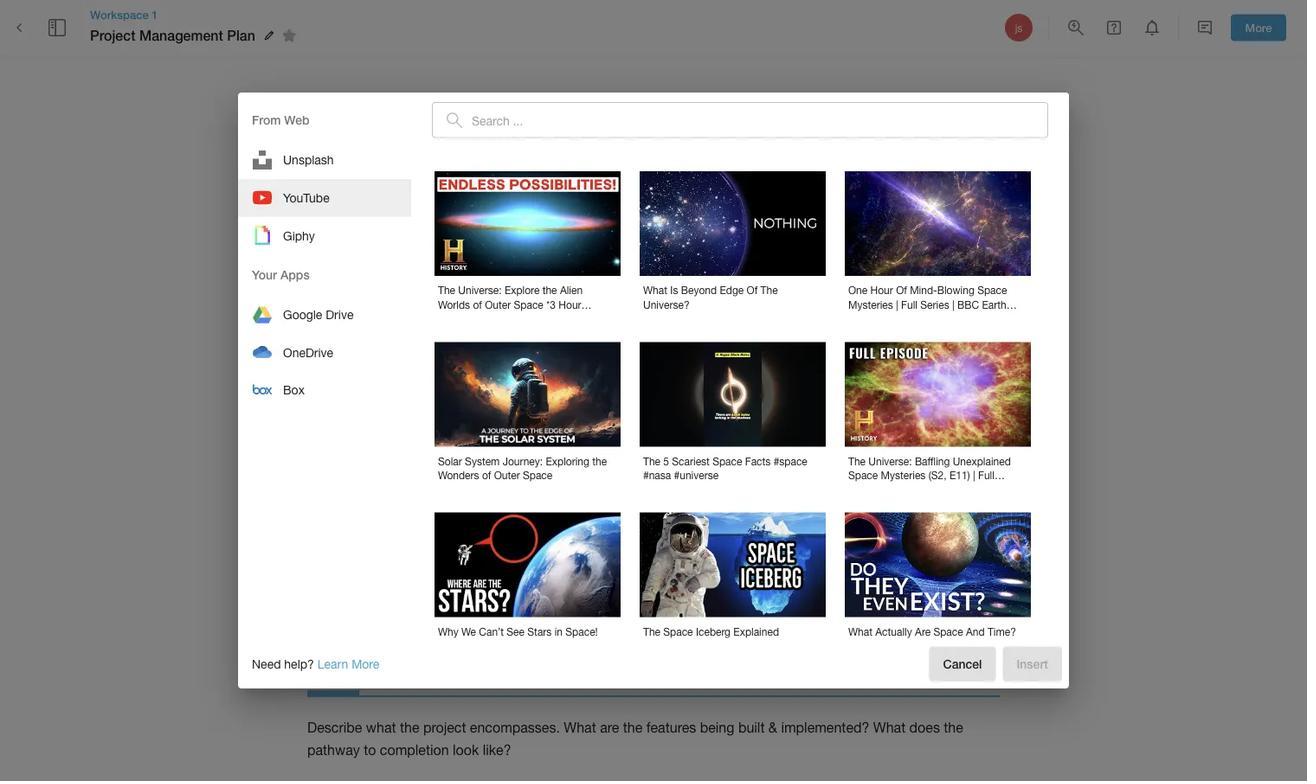 Task type: vqa. For each thing, say whether or not it's contained in the screenshot.
leftmost Management
yes



Task type: describe. For each thing, give the bounding box(es) containing it.
google drive button
[[238, 296, 411, 334]]

0 vertical spatial management
[[139, 27, 223, 44]]

the space iceberg explained
[[643, 626, 779, 638]]

&
[[769, 720, 777, 736]]

space!
[[566, 626, 598, 638]]

explore
[[505, 285, 540, 297]]

onedrive
[[283, 345, 333, 360]]

features
[[646, 720, 696, 736]]

of up enough
[[451, 383, 464, 399]]

project
[[307, 646, 438, 679]]

wonders
[[438, 470, 479, 482]]

sara chen, analyst
[[360, 518, 478, 534]]

what inside describe what the project encompasses. what are the features being built & implemented? what does the pathway to completion look like?
[[366, 720, 396, 736]]

apps
[[280, 268, 310, 282]]

solar system journey: exploring the wonders of outer space
[[438, 455, 607, 482]]

1 horizontal spatial plan
[[733, 295, 820, 345]]

onedrive button
[[238, 334, 411, 371]]

help?
[[284, 657, 314, 672]]

does
[[909, 720, 940, 736]]

what left actually
[[848, 626, 873, 638]]

actually
[[875, 626, 912, 638]]

look
[[453, 743, 479, 759]]

workspace
[[90, 8, 149, 21]]

blowing
[[937, 285, 975, 297]]

edge
[[720, 285, 744, 297]]

5
[[663, 455, 669, 467]]

the inside what is beyond edge of the universe?
[[761, 285, 778, 297]]

where
[[530, 406, 568, 422]]

space inside the universe: baffling unexplained space mysteries (s2, e11) | full…
[[848, 470, 878, 482]]

need help? learn more
[[252, 657, 379, 672]]

worlds
[[438, 299, 470, 311]]

the up journey:
[[501, 383, 521, 399]]

drive
[[326, 308, 354, 322]]

mysteries inside one hour of mind-blowing space mysteries | full series | bbc earth…
[[848, 299, 893, 311]]

1 vertical spatial management
[[461, 295, 721, 345]]

#universe
[[674, 470, 719, 482]]

1 horizontal spatial project management plan
[[307, 295, 820, 345]]

favorite image
[[279, 25, 299, 46]]

(s2,
[[929, 470, 947, 482]]

sara
[[360, 518, 388, 534]]

parts
[[782, 406, 813, 422]]

space inside the universe: explore the alien worlds of outer space *3 hour…
[[514, 299, 543, 311]]

stars
[[527, 626, 552, 638]]

be
[[729, 383, 745, 399]]

0 vertical spatial project
[[90, 27, 135, 44]]

dialog containing from web
[[238, 93, 1069, 782]]

baffling
[[915, 455, 950, 467]]

space left iceberg
[[663, 626, 693, 638]]

what left does
[[873, 720, 906, 736]]

#nasa
[[643, 470, 671, 482]]

or
[[834, 383, 846, 399]]

what inside what is beyond edge of the universe?
[[643, 285, 667, 297]]

why we can't see stars in space!
[[438, 626, 598, 638]]

more inside button
[[1245, 21, 1272, 34]]

entail.
[[595, 383, 632, 399]]

the inside solar system journey: exploring the wonders of outer space
[[592, 455, 607, 467]]

and
[[966, 626, 985, 638]]

space inside one hour of mind-blowing space mysteries | full series | bbc earth…
[[977, 285, 1007, 297]]

provide
[[385, 406, 432, 422]]

add
[[378, 383, 403, 399]]

get
[[319, 406, 338, 422]]

completion
[[380, 743, 449, 759]]

understands
[[638, 406, 716, 422]]

1 horizontal spatial |
[[952, 299, 954, 311]]

analyst
[[433, 518, 478, 534]]

facts
[[745, 455, 771, 467]]

done?
[[342, 406, 381, 422]]

1 horizontal spatial project
[[307, 295, 450, 345]]

more button
[[1231, 14, 1286, 41]]

space inside the 5 scariest space facts #space #nasa #universe
[[713, 455, 742, 467]]

built,
[[749, 383, 779, 399]]

#space
[[774, 455, 807, 467]]

google drive
[[283, 308, 354, 322]]

journey:
[[503, 455, 543, 467]]

the for space
[[848, 455, 866, 467]]

your
[[252, 268, 277, 282]]

being
[[700, 720, 734, 736]]

youtube button
[[238, 179, 411, 217]]

e11)
[[949, 470, 970, 482]]

series
[[920, 299, 949, 311]]

major
[[743, 406, 778, 422]]

1 vertical spatial more
[[352, 657, 379, 672]]

one hour of mind-blowing space mysteries | full series | bbc earth…
[[848, 285, 1017, 311]]

the right "are"
[[623, 720, 643, 736]]

universe?
[[643, 299, 690, 311]]

universe: for worlds
[[458, 285, 502, 297]]

project inside describe what the project encompasses. what are the features being built & implemented? what does the pathway to completion look like?
[[423, 720, 466, 736]]

what actually are space and time?
[[848, 626, 1016, 638]]

0 horizontal spatial plan
[[227, 27, 255, 44]]

the right does
[[944, 720, 963, 736]]

outer for journey:
[[494, 470, 520, 482]]

one
[[848, 285, 868, 297]]

implemented.
[[850, 383, 935, 399]]

encompasses.
[[470, 720, 560, 736]]

outer for explore
[[485, 299, 511, 311]]

the for alien
[[438, 285, 455, 297]]

*3
[[546, 299, 556, 311]]

1
[[152, 8, 158, 21]]

describe
[[307, 720, 362, 736]]

need
[[252, 657, 281, 672]]

from
[[252, 113, 281, 127]]

the up 'completion'
[[400, 720, 419, 736]]

are
[[600, 720, 619, 736]]

what inside the add details of what the project will entail. what needs to be built, created or implemented. how will it get done? provide enough details where the reader understands the major parts of the project.
[[467, 383, 497, 399]]

what is beyond edge of the universe?
[[643, 285, 778, 311]]

bbc
[[957, 299, 979, 311]]

we
[[461, 626, 476, 638]]

the left iceberg
[[643, 626, 660, 638]]



Task type: locate. For each thing, give the bounding box(es) containing it.
the for facts
[[643, 455, 660, 467]]

explained
[[733, 626, 779, 638]]

1 horizontal spatial what
[[467, 383, 497, 399]]

of up full
[[896, 285, 907, 297]]

the left 5
[[643, 455, 660, 467]]

of inside the universe: explore the alien worlds of outer space *3 hour…
[[473, 299, 482, 311]]

from web
[[252, 113, 310, 127]]

iceberg
[[696, 626, 731, 638]]

mysteries inside the universe: baffling unexplained space mysteries (s2, e11) | full…
[[881, 470, 926, 482]]

alien
[[560, 285, 583, 297]]

of right edge
[[747, 285, 758, 297]]

0 vertical spatial mysteries
[[848, 299, 893, 311]]

project up look
[[423, 720, 466, 736]]

needs
[[672, 383, 709, 399]]

to inside describe what the project encompasses. what are the features being built & implemented? what does the pathway to completion look like?
[[364, 743, 376, 759]]

1 vertical spatial details
[[486, 406, 527, 422]]

universe: left baffling
[[869, 455, 912, 467]]

plan
[[227, 27, 255, 44], [733, 295, 820, 345]]

box
[[283, 383, 305, 397]]

universe: up worlds
[[458, 285, 502, 297]]

of
[[473, 299, 482, 311], [451, 383, 464, 399], [817, 406, 829, 422], [482, 470, 491, 482]]

management down workspace 1 link
[[139, 27, 223, 44]]

1 vertical spatial mysteries
[[881, 470, 926, 482]]

the down be
[[720, 406, 739, 422]]

of right the parts
[[817, 406, 829, 422]]

1 horizontal spatial details
[[486, 406, 527, 422]]

0 horizontal spatial |
[[896, 299, 898, 311]]

what
[[467, 383, 497, 399], [366, 720, 396, 736]]

1 vertical spatial to
[[364, 743, 376, 759]]

plan up built,
[[733, 295, 820, 345]]

1 horizontal spatial to
[[713, 383, 726, 399]]

more
[[1245, 21, 1272, 34], [352, 657, 379, 672]]

the up worlds
[[438, 285, 455, 297]]

0 vertical spatial more
[[1245, 21, 1272, 34]]

implemented?
[[781, 720, 869, 736]]

describe what the project encompasses. what are the features being built & implemented? what does the pathway to completion look like?
[[307, 720, 967, 759]]

0 horizontal spatial will
[[571, 383, 591, 399]]

0 horizontal spatial project management plan
[[90, 27, 255, 44]]

outer down explore
[[485, 299, 511, 311]]

to right pathway
[[364, 743, 376, 759]]

to left be
[[713, 383, 726, 399]]

the inside the universe: baffling unexplained space mysteries (s2, e11) | full…
[[848, 455, 866, 467]]

full…
[[978, 470, 1005, 482]]

space left the facts
[[713, 455, 742, 467]]

outer down journey:
[[494, 470, 520, 482]]

0 horizontal spatial of
[[747, 285, 758, 297]]

1 horizontal spatial universe:
[[869, 455, 912, 467]]

hour…
[[559, 299, 592, 311]]

full
[[901, 299, 918, 311]]

1 horizontal spatial management
[[461, 295, 721, 345]]

| left full
[[896, 299, 898, 311]]

0 horizontal spatial details
[[407, 383, 448, 399]]

1 vertical spatial project management plan
[[307, 295, 820, 345]]

0 horizontal spatial what
[[366, 720, 396, 736]]

0 vertical spatial what
[[467, 383, 497, 399]]

the
[[542, 285, 557, 297], [501, 383, 521, 399], [572, 406, 591, 422], [720, 406, 739, 422], [833, 406, 852, 422], [592, 455, 607, 467], [400, 720, 419, 736], [623, 720, 643, 736], [944, 720, 963, 736]]

1 of from the left
[[747, 285, 758, 297]]

project
[[525, 383, 567, 399], [423, 720, 466, 736]]

project up add
[[307, 295, 450, 345]]

hour
[[870, 285, 893, 297]]

what up universe? on the top of the page
[[643, 285, 667, 297]]

project up where at bottom left
[[525, 383, 567, 399]]

the down 'or'
[[833, 406, 852, 422]]

0 horizontal spatial to
[[364, 743, 376, 759]]

youtube
[[283, 191, 330, 205]]

mysteries down hour
[[848, 299, 893, 311]]

of
[[747, 285, 758, 297], [896, 285, 907, 297]]

of inside what is beyond edge of the universe?
[[747, 285, 758, 297]]

learn more link
[[317, 657, 379, 672]]

what
[[643, 285, 667, 297], [636, 383, 668, 399], [848, 626, 873, 638], [564, 720, 596, 736], [873, 720, 906, 736]]

universe: inside the universe: explore the alien worlds of outer space *3 hour…
[[458, 285, 502, 297]]

to
[[713, 383, 726, 399], [364, 743, 376, 759]]

will right how
[[971, 383, 990, 399]]

like?
[[483, 743, 511, 759]]

project.
[[856, 406, 903, 422]]

of inside one hour of mind-blowing space mysteries | full series | bbc earth…
[[896, 285, 907, 297]]

why
[[438, 626, 459, 638]]

the 5 scariest space facts #space #nasa #universe
[[643, 455, 807, 482]]

project inside the add details of what the project will entail. what needs to be built, created or implemented. how will it get done? provide enough details where the reader understands the major parts of the project.
[[525, 383, 567, 399]]

1 vertical spatial universe:
[[869, 455, 912, 467]]

universe: inside the universe: baffling unexplained space mysteries (s2, e11) | full…
[[869, 455, 912, 467]]

universe:
[[458, 285, 502, 297], [869, 455, 912, 467]]

the inside the 5 scariest space facts #space #nasa #universe
[[643, 455, 660, 467]]

mind-
[[910, 285, 937, 297]]

web
[[284, 113, 310, 127]]

0 vertical spatial plan
[[227, 27, 255, 44]]

space
[[977, 285, 1007, 297], [514, 299, 543, 311], [713, 455, 742, 467], [523, 470, 552, 482], [848, 470, 878, 482], [663, 626, 693, 638], [934, 626, 963, 638]]

2 of from the left
[[896, 285, 907, 297]]

it
[[307, 406, 315, 422]]

what up understands
[[636, 383, 668, 399]]

1 will from the left
[[571, 383, 591, 399]]

0 vertical spatial to
[[713, 383, 726, 399]]

in
[[555, 626, 563, 638]]

space up 'earth…'
[[977, 285, 1007, 297]]

space down explore
[[514, 299, 543, 311]]

the inside the universe: explore the alien worlds of outer space *3 hour…
[[438, 285, 455, 297]]

| right the e11)
[[973, 470, 975, 482]]

what up enough
[[467, 383, 497, 399]]

1 vertical spatial outer
[[494, 470, 520, 482]]

project
[[90, 27, 135, 44], [307, 295, 450, 345]]

0 horizontal spatial universe:
[[458, 285, 502, 297]]

cancel button
[[929, 647, 996, 682]]

project plan
[[307, 646, 520, 679]]

0 vertical spatial outer
[[485, 299, 511, 311]]

0 horizontal spatial project
[[423, 720, 466, 736]]

the up '*3'
[[542, 285, 557, 297]]

2 horizontal spatial |
[[973, 470, 975, 482]]

chen,
[[392, 518, 429, 534]]

the right exploring
[[592, 455, 607, 467]]

reader
[[595, 406, 635, 422]]

of down 'system' at the bottom of page
[[482, 470, 491, 482]]

enough
[[436, 406, 482, 422]]

1 horizontal spatial more
[[1245, 21, 1272, 34]]

mysteries down baffling
[[881, 470, 926, 482]]

management up the entail.
[[461, 295, 721, 345]]

the right edge
[[761, 285, 778, 297]]

workspace 1
[[90, 8, 158, 21]]

box button
[[238, 371, 411, 409]]

add details of what the project will entail. what needs to be built, created or implemented. how will it get done? provide enough details where the reader understands the major parts of the project.
[[307, 383, 994, 422]]

what inside the add details of what the project will entail. what needs to be built, created or implemented. how will it get done? provide enough details where the reader understands the major parts of the project.
[[636, 383, 668, 399]]

what up 'completion'
[[366, 720, 396, 736]]

1 vertical spatial project
[[307, 295, 450, 345]]

system
[[465, 455, 500, 467]]

the down project.
[[848, 455, 866, 467]]

0 vertical spatial project management plan
[[90, 27, 255, 44]]

js
[[1015, 22, 1023, 34]]

| down blowing
[[952, 299, 954, 311]]

project down 'workspace'
[[90, 27, 135, 44]]

will left the entail.
[[571, 383, 591, 399]]

Search ... search field
[[472, 102, 1048, 139]]

0 horizontal spatial project
[[90, 27, 135, 44]]

the universe: explore the alien worlds of outer space *3 hour…
[[438, 285, 592, 311]]

dialog
[[238, 93, 1069, 782]]

details
[[407, 383, 448, 399], [486, 406, 527, 422]]

outer inside solar system journey: exploring the wonders of outer space
[[494, 470, 520, 482]]

see
[[507, 626, 525, 638]]

plan left favorite icon
[[227, 27, 255, 44]]

0 horizontal spatial more
[[352, 657, 379, 672]]

will
[[571, 383, 591, 399], [971, 383, 990, 399]]

space down project.
[[848, 470, 878, 482]]

0 vertical spatial project
[[525, 383, 567, 399]]

1 vertical spatial what
[[366, 720, 396, 736]]

the universe: baffling unexplained space mysteries (s2, e11) | full…
[[848, 455, 1011, 482]]

earth…
[[982, 299, 1017, 311]]

2 will from the left
[[971, 383, 990, 399]]

outer inside the universe: explore the alien worlds of outer space *3 hour…
[[485, 299, 511, 311]]

0 vertical spatial details
[[407, 383, 448, 399]]

details left where at bottom left
[[486, 406, 527, 422]]

cancel
[[943, 657, 982, 672]]

the
[[438, 285, 455, 297], [761, 285, 778, 297], [643, 455, 660, 467], [848, 455, 866, 467], [643, 626, 660, 638]]

the inside the universe: explore the alien worlds of outer space *3 hour…
[[542, 285, 557, 297]]

unexplained
[[953, 455, 1011, 467]]

1 horizontal spatial project
[[525, 383, 567, 399]]

unsplash
[[283, 153, 334, 167]]

to inside the add details of what the project will entail. what needs to be built, created or implemented. how will it get done? provide enough details where the reader understands the major parts of the project.
[[713, 383, 726, 399]]

are
[[915, 626, 931, 638]]

of inside solar system journey: exploring the wonders of outer space
[[482, 470, 491, 482]]

space inside solar system journey: exploring the wonders of outer space
[[523, 470, 552, 482]]

1 vertical spatial project
[[423, 720, 466, 736]]

1 vertical spatial plan
[[733, 295, 820, 345]]

what left "are"
[[564, 720, 596, 736]]

unsplash button
[[238, 141, 411, 179]]

giphy button
[[238, 217, 411, 254]]

1 horizontal spatial will
[[971, 383, 990, 399]]

js button
[[1002, 11, 1035, 44]]

google
[[283, 308, 322, 322]]

1 horizontal spatial of
[[896, 285, 907, 297]]

| inside the universe: baffling unexplained space mysteries (s2, e11) | full…
[[973, 470, 975, 482]]

your apps
[[252, 268, 310, 282]]

0 horizontal spatial management
[[139, 27, 223, 44]]

the right where at bottom left
[[572, 406, 591, 422]]

universe: for mysteries
[[869, 455, 912, 467]]

space right are
[[934, 626, 963, 638]]

details up 'provide'
[[407, 383, 448, 399]]

scariest
[[672, 455, 710, 467]]

of right worlds
[[473, 299, 482, 311]]

pathway
[[307, 743, 360, 759]]

0 vertical spatial universe:
[[458, 285, 502, 297]]

space down journey:
[[523, 470, 552, 482]]

outer
[[485, 299, 511, 311], [494, 470, 520, 482]]

|
[[896, 299, 898, 311], [952, 299, 954, 311], [973, 470, 975, 482]]

solar
[[438, 455, 462, 467]]

learn
[[317, 657, 348, 672]]



